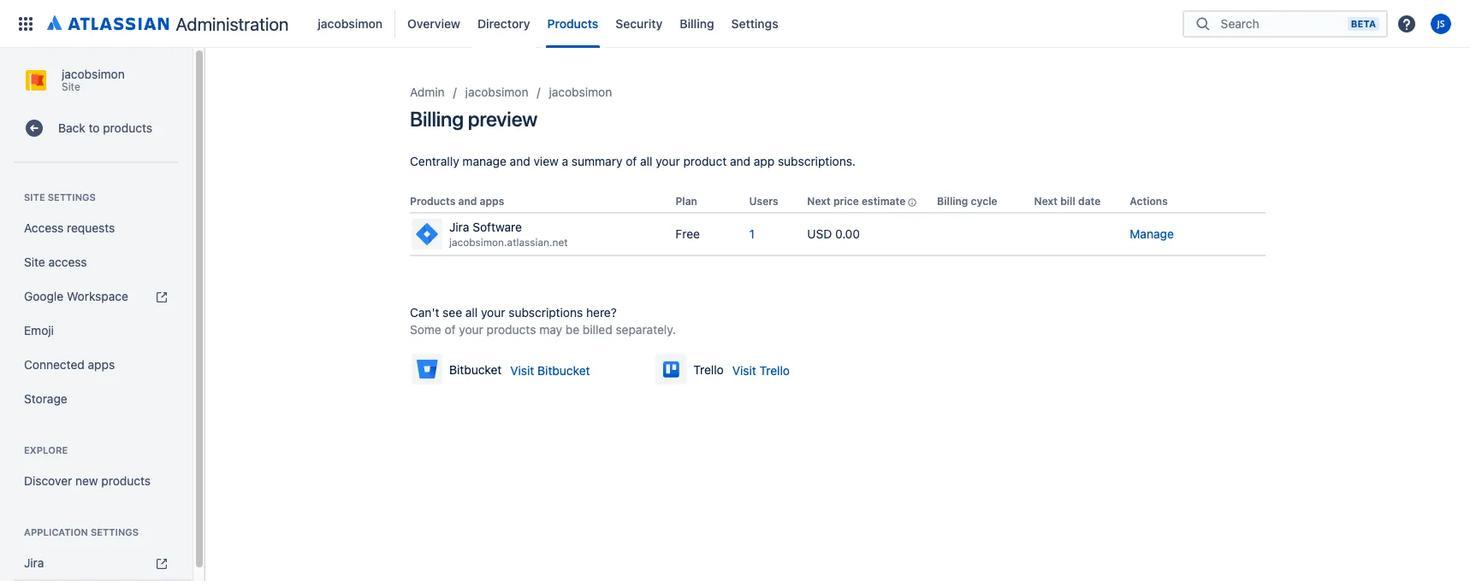 Task type: vqa. For each thing, say whether or not it's contained in the screenshot.
the Administration
yes



Task type: describe. For each thing, give the bounding box(es) containing it.
centrally
[[410, 154, 459, 169]]

products and apps
[[410, 195, 504, 208]]

all inside can't see all your subscriptions here? some of your products may be billed separately.
[[465, 306, 478, 320]]

estimate
[[862, 195, 906, 208]]

settings link
[[726, 10, 784, 37]]

search icon image
[[1193, 15, 1213, 32]]

administration
[[176, 13, 289, 34]]

date
[[1078, 195, 1101, 208]]

jacobsimon.atlassian.net
[[449, 236, 568, 249]]

admin link
[[410, 82, 445, 103]]

1 horizontal spatial jacobsimon link
[[465, 82, 528, 103]]

back
[[58, 121, 85, 135]]

discover
[[24, 474, 72, 489]]

billing preview
[[410, 107, 538, 131]]

products for products and apps
[[410, 195, 456, 208]]

back to products
[[58, 121, 152, 135]]

bill
[[1060, 195, 1075, 208]]

centrally manage and view a summary of all your product and app subscriptions.
[[410, 154, 856, 169]]

billed
[[583, 323, 612, 337]]

billing for billing preview
[[410, 107, 464, 131]]

0 vertical spatial apps
[[480, 195, 504, 208]]

site for site settings
[[24, 192, 45, 203]]

administration banner
[[0, 0, 1470, 48]]

jira link
[[14, 547, 179, 581]]

google workspace
[[24, 289, 128, 304]]

jacobsimon up to
[[62, 67, 125, 81]]

google workspace link
[[14, 280, 179, 314]]

jira software jacobsimon.atlassian.net
[[449, 220, 568, 249]]

administration link
[[41, 10, 296, 37]]

1 horizontal spatial of
[[626, 154, 637, 169]]

of inside can't see all your subscriptions here? some of your products may be billed separately.
[[445, 323, 456, 337]]

jira for jira software jacobsimon.atlassian.net
[[449, 220, 469, 235]]

software
[[473, 220, 522, 235]]

trello image
[[657, 356, 685, 384]]

bitbucket image
[[413, 356, 441, 384]]

storage
[[24, 392, 67, 406]]

next bill date
[[1034, 195, 1101, 208]]

security link
[[610, 10, 668, 37]]

visit trello
[[732, 364, 790, 379]]

subscriptions
[[509, 306, 583, 320]]

trello
[[693, 362, 724, 377]]

discover new products link
[[14, 465, 179, 499]]

appswitcher icon image
[[15, 13, 36, 34]]

access
[[24, 221, 64, 235]]

bitbucket
[[538, 364, 590, 379]]

global navigation element
[[10, 0, 1183, 47]]

connected
[[24, 358, 85, 372]]

0 horizontal spatial jacobsimon link
[[313, 10, 388, 37]]

manage
[[1130, 227, 1174, 242]]

1 vertical spatial apps
[[88, 358, 115, 372]]

explore
[[24, 445, 68, 456]]

products link
[[542, 10, 604, 37]]

storage link
[[14, 383, 179, 417]]

site inside "jacobsimon site"
[[62, 80, 80, 93]]

products inside can't see all your subscriptions here? some of your products may be billed separately.
[[487, 323, 536, 337]]

be
[[565, 323, 579, 337]]

subscriptions.
[[778, 154, 856, 169]]

account image
[[1431, 13, 1451, 34]]

application
[[24, 527, 88, 538]]

visit trello link
[[732, 363, 790, 380]]

free
[[676, 227, 700, 242]]

admin
[[410, 85, 445, 99]]

site settings
[[24, 192, 96, 203]]

manage
[[462, 154, 506, 169]]

Search field
[[1216, 8, 1348, 39]]

billing for billing
[[680, 16, 714, 30]]

1 link
[[749, 227, 755, 242]]

help icon image
[[1397, 13, 1417, 34]]

your for product
[[656, 154, 680, 169]]

app
[[754, 154, 775, 169]]

view
[[534, 154, 559, 169]]

to
[[89, 121, 100, 135]]

connected apps link
[[14, 348, 179, 383]]

workspace
[[67, 289, 128, 304]]

emoji
[[24, 323, 54, 338]]

overview link
[[402, 10, 466, 37]]

next for next price estimate
[[807, 195, 831, 208]]

jira for jira
[[24, 556, 44, 571]]



Task type: locate. For each thing, give the bounding box(es) containing it.
all
[[640, 154, 652, 169], [465, 306, 478, 320]]

info image
[[906, 196, 919, 209]]

0 horizontal spatial next
[[807, 195, 831, 208]]

separately.
[[616, 323, 676, 337]]

1 next from the left
[[807, 195, 831, 208]]

products left security
[[547, 16, 598, 30]]

2 vertical spatial billing
[[937, 195, 968, 208]]

of
[[626, 154, 637, 169], [445, 323, 456, 337]]

jacobsimon link left overview link
[[313, 10, 388, 37]]

1 vertical spatial all
[[465, 306, 478, 320]]

and up software
[[458, 195, 477, 208]]

1 vertical spatial billing
[[410, 107, 464, 131]]

1
[[749, 227, 755, 242]]

settings
[[731, 16, 778, 30]]

billing down admin link
[[410, 107, 464, 131]]

plan
[[676, 195, 697, 208]]

all right 'see'
[[465, 306, 478, 320]]

requests
[[67, 221, 115, 235]]

0 vertical spatial site
[[62, 80, 80, 93]]

some
[[410, 323, 441, 337]]

next left the bill
[[1034, 195, 1058, 208]]

0 horizontal spatial all
[[465, 306, 478, 320]]

access requests link
[[14, 211, 179, 246]]

next left price
[[807, 195, 831, 208]]

overview
[[407, 16, 460, 30]]

jacobsimon inside global navigation element
[[318, 16, 383, 30]]

1 horizontal spatial next
[[1034, 195, 1058, 208]]

products down the subscriptions
[[487, 323, 536, 337]]

access
[[48, 255, 87, 270]]

see
[[443, 306, 462, 320]]

usd
[[807, 227, 832, 242]]

beta
[[1351, 18, 1376, 29]]

of down 'see'
[[445, 323, 456, 337]]

manage link
[[1130, 227, 1174, 242]]

discover new products
[[24, 474, 151, 489]]

atlassian image
[[47, 12, 169, 33], [47, 12, 169, 33]]

cycle
[[971, 195, 997, 208]]

product
[[683, 154, 727, 169]]

jira down 'application'
[[24, 556, 44, 571]]

jacobsimon
[[318, 16, 383, 30], [62, 67, 125, 81], [465, 85, 528, 99], [549, 85, 612, 99]]

products for products
[[547, 16, 598, 30]]

0 vertical spatial of
[[626, 154, 637, 169]]

visit left bitbucket in the bottom of the page
[[510, 364, 534, 379]]

billing right security
[[680, 16, 714, 30]]

1 vertical spatial settings
[[91, 527, 139, 538]]

your left product on the left top
[[656, 154, 680, 169]]

2 visit from the left
[[732, 364, 756, 379]]

products for discover new products
[[101, 474, 151, 489]]

next for next bill date
[[1034, 195, 1058, 208]]

jacobsimon site
[[62, 67, 125, 93]]

1 horizontal spatial all
[[640, 154, 652, 169]]

0 horizontal spatial visit
[[510, 364, 534, 379]]

your down 'see'
[[459, 323, 483, 337]]

2 vertical spatial site
[[24, 255, 45, 270]]

jira software image
[[413, 221, 441, 248], [413, 221, 441, 248]]

trello
[[760, 364, 790, 379]]

directory link
[[472, 10, 535, 37]]

1 horizontal spatial billing
[[680, 16, 714, 30]]

site access
[[24, 255, 87, 270]]

visit for visit bitbucket
[[510, 364, 534, 379]]

users
[[749, 195, 778, 208]]

jacobsimon down products link
[[549, 85, 612, 99]]

new
[[75, 474, 98, 489]]

1 vertical spatial jira
[[24, 556, 44, 571]]

0 vertical spatial settings
[[48, 192, 96, 203]]

access requests
[[24, 221, 115, 235]]

jacobsimon up preview
[[465, 85, 528, 99]]

apps down emoji link
[[88, 358, 115, 372]]

visit inside "visit bitbucket" link
[[510, 364, 534, 379]]

0 vertical spatial products
[[547, 16, 598, 30]]

emoji link
[[14, 314, 179, 348]]

google
[[24, 289, 63, 304]]

back to products link
[[14, 111, 179, 145]]

1 horizontal spatial and
[[510, 154, 530, 169]]

jacobsimon link up preview
[[465, 82, 528, 103]]

1 vertical spatial of
[[445, 323, 456, 337]]

bitbucket image
[[413, 356, 441, 384]]

of right "summary"
[[626, 154, 637, 169]]

1 horizontal spatial visit
[[732, 364, 756, 379]]

billing inside billing link
[[680, 16, 714, 30]]

settings
[[48, 192, 96, 203], [91, 527, 139, 538]]

settings for application settings
[[91, 527, 139, 538]]

settings up jira link at the bottom left of the page
[[91, 527, 139, 538]]

billing link
[[675, 10, 719, 37]]

jacobsimon left overview
[[318, 16, 383, 30]]

visit bitbucket
[[510, 364, 590, 379]]

price
[[833, 195, 859, 208]]

0 vertical spatial products
[[103, 121, 152, 135]]

products down centrally in the left of the page
[[410, 195, 456, 208]]

0 vertical spatial billing
[[680, 16, 714, 30]]

products right new
[[101, 474, 151, 489]]

0.00
[[835, 227, 860, 242]]

settings for site settings
[[48, 192, 96, 203]]

billing cycle
[[937, 195, 997, 208]]

security
[[616, 16, 663, 30]]

directory
[[478, 16, 530, 30]]

1 visit from the left
[[510, 364, 534, 379]]

next
[[807, 195, 831, 208], [1034, 195, 1058, 208]]

site for site access
[[24, 255, 45, 270]]

2 next from the left
[[1034, 195, 1058, 208]]

2 horizontal spatial and
[[730, 154, 751, 169]]

toggle navigation image
[[188, 68, 226, 103]]

products right to
[[103, 121, 152, 135]]

jacobsimon link down products link
[[549, 82, 612, 103]]

settings up "access requests"
[[48, 192, 96, 203]]

0 horizontal spatial jira
[[24, 556, 44, 571]]

can't see all your subscriptions here? some of your products may be billed separately.
[[410, 306, 676, 337]]

products for back to products
[[103, 121, 152, 135]]

1 vertical spatial your
[[481, 306, 505, 320]]

0 vertical spatial your
[[656, 154, 680, 169]]

0 horizontal spatial of
[[445, 323, 456, 337]]

apps up software
[[480, 195, 504, 208]]

and
[[510, 154, 530, 169], [730, 154, 751, 169], [458, 195, 477, 208]]

your
[[656, 154, 680, 169], [481, 306, 505, 320], [459, 323, 483, 337]]

visit for visit trello
[[732, 364, 756, 379]]

products
[[103, 121, 152, 135], [487, 323, 536, 337], [101, 474, 151, 489]]

0 horizontal spatial and
[[458, 195, 477, 208]]

here?
[[586, 306, 617, 320]]

next price estimate
[[807, 195, 906, 208]]

1 horizontal spatial apps
[[480, 195, 504, 208]]

jira down 'products and apps'
[[449, 220, 469, 235]]

2 horizontal spatial billing
[[937, 195, 968, 208]]

site left access
[[24, 255, 45, 270]]

2 vertical spatial your
[[459, 323, 483, 337]]

1 vertical spatial site
[[24, 192, 45, 203]]

may
[[539, 323, 562, 337]]

1 horizontal spatial jira
[[449, 220, 469, 235]]

0 horizontal spatial products
[[410, 195, 456, 208]]

application settings
[[24, 527, 139, 538]]

bitbucket
[[449, 362, 502, 377]]

products
[[547, 16, 598, 30], [410, 195, 456, 208]]

0 horizontal spatial apps
[[88, 358, 115, 372]]

2 horizontal spatial jacobsimon link
[[549, 82, 612, 103]]

0 horizontal spatial billing
[[410, 107, 464, 131]]

site
[[62, 80, 80, 93], [24, 192, 45, 203], [24, 255, 45, 270]]

visit left trello
[[732, 364, 756, 379]]

billing left cycle
[[937, 195, 968, 208]]

trello image
[[657, 356, 685, 384]]

all right "summary"
[[640, 154, 652, 169]]

site up access
[[24, 192, 45, 203]]

and left view
[[510, 154, 530, 169]]

visit inside visit trello link
[[732, 364, 756, 379]]

and left app
[[730, 154, 751, 169]]

preview
[[468, 107, 538, 131]]

0 vertical spatial jira
[[449, 220, 469, 235]]

2 vertical spatial products
[[101, 474, 151, 489]]

jira inside the jira software jacobsimon.atlassian.net
[[449, 220, 469, 235]]

site access link
[[14, 246, 179, 280]]

visit bitbucket link
[[510, 363, 590, 380]]

actions
[[1130, 195, 1168, 208]]

0 vertical spatial all
[[640, 154, 652, 169]]

a
[[562, 154, 568, 169]]

site up back at the top
[[62, 80, 80, 93]]

products inside global navigation element
[[547, 16, 598, 30]]

your right 'see'
[[481, 306, 505, 320]]

can't
[[410, 306, 439, 320]]

1 vertical spatial products
[[487, 323, 536, 337]]

connected apps
[[24, 358, 115, 372]]

summary
[[572, 154, 623, 169]]

your for products
[[459, 323, 483, 337]]

1 horizontal spatial products
[[547, 16, 598, 30]]

visit
[[510, 364, 534, 379], [732, 364, 756, 379]]

usd 0.00
[[807, 227, 860, 242]]

billing for billing cycle
[[937, 195, 968, 208]]

jacobsimon link
[[313, 10, 388, 37], [465, 82, 528, 103], [549, 82, 612, 103]]

1 vertical spatial products
[[410, 195, 456, 208]]



